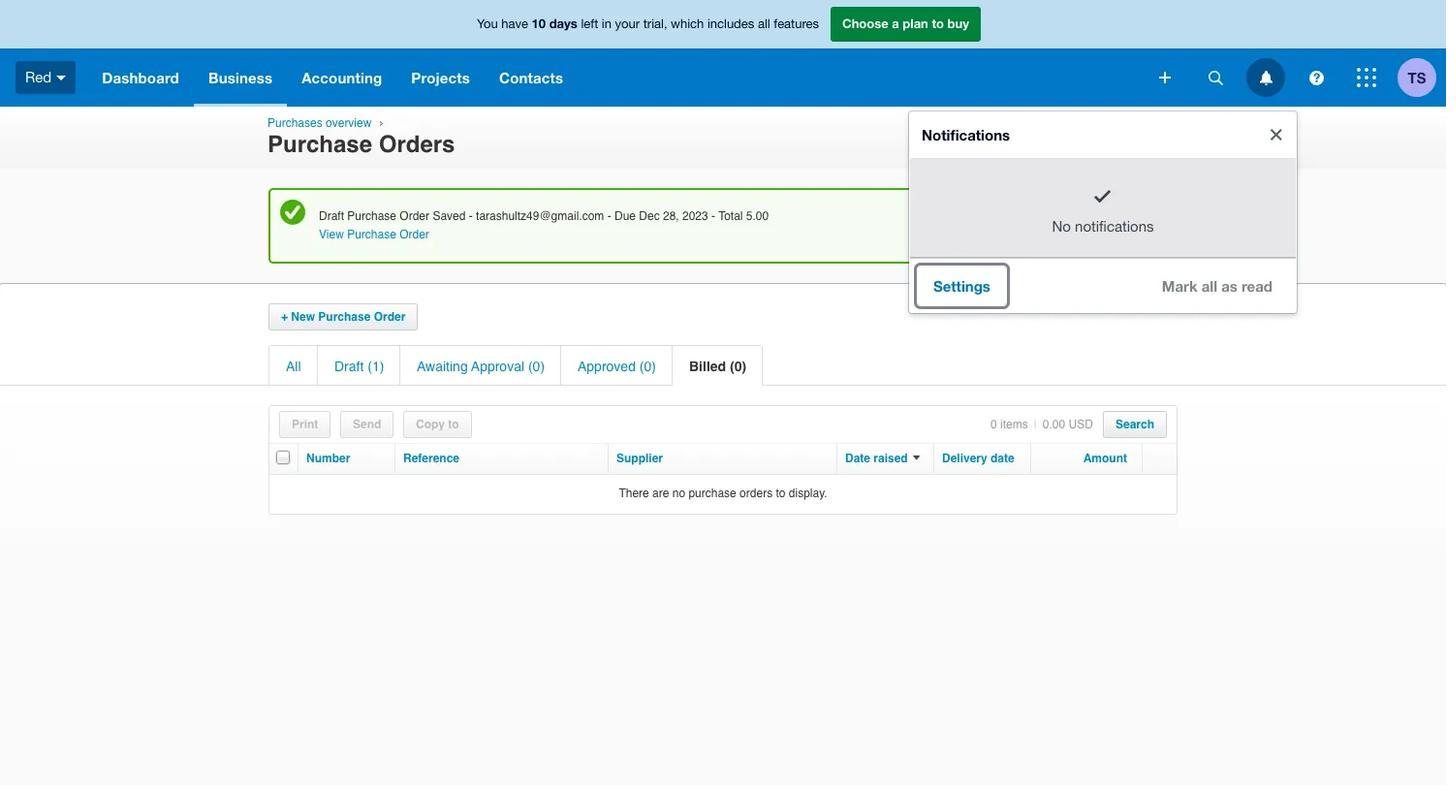 Task type: locate. For each thing, give the bounding box(es) containing it.
svg image left ts
[[1358, 68, 1377, 87]]

mark all as read button
[[1147, 266, 1289, 305]]

purchases overview
[[268, 116, 372, 130]]

group
[[910, 112, 1297, 313]]

2 vertical spatial to
[[776, 487, 786, 500]]

0 vertical spatial to
[[932, 16, 944, 31]]

0 horizontal spatial -
[[469, 209, 473, 223]]

total
[[719, 209, 743, 223]]

all left features
[[758, 17, 771, 31]]

(0) right approval
[[528, 359, 545, 374]]

contacts
[[499, 69, 564, 86]]

draft purchase order saved - tarashultz49@gmail.com - due dec 28, 2023 - total 5.00 view purchase order
[[319, 209, 769, 242]]

2 horizontal spatial -
[[712, 209, 716, 223]]

0 vertical spatial all
[[758, 17, 771, 31]]

read
[[1242, 277, 1273, 294]]

1 vertical spatial to
[[448, 418, 459, 431]]

svg image right "red"
[[56, 75, 66, 80]]

dashboard link
[[88, 48, 194, 107]]

notifications
[[1076, 218, 1154, 235]]

supplier
[[617, 452, 663, 465]]

(0) for billed (0)
[[730, 359, 747, 374]]

number
[[306, 452, 350, 465]]

to right copy
[[448, 418, 459, 431]]

0 horizontal spatial all
[[758, 17, 771, 31]]

banner
[[0, 0, 1447, 313]]

business button
[[194, 48, 287, 107]]

ts button
[[1398, 48, 1447, 107]]

all
[[286, 359, 301, 374]]

(0)
[[528, 359, 545, 374], [640, 359, 656, 374], [730, 359, 747, 374]]

print button
[[292, 418, 318, 431]]

features
[[774, 17, 819, 31]]

approved
[[578, 359, 636, 374]]

(1)
[[368, 359, 384, 374]]

there are no purchase orders to display.
[[619, 487, 828, 500]]

10
[[532, 16, 546, 31]]

projects button
[[397, 48, 485, 107]]

awaiting approval (0)
[[417, 359, 545, 374]]

amount
[[1084, 452, 1128, 465]]

+ new purchase order
[[281, 310, 406, 324]]

awaiting approval (0) button
[[417, 359, 545, 374]]

all left as
[[1202, 277, 1218, 294]]

1 horizontal spatial all
[[1202, 277, 1218, 294]]

svg image
[[1209, 70, 1223, 85], [1260, 70, 1273, 85], [1310, 70, 1324, 85], [1160, 72, 1171, 83]]

purchase right new
[[318, 310, 371, 324]]

banner containing ts
[[0, 0, 1447, 313]]

-
[[469, 209, 473, 223], [608, 209, 612, 223], [712, 209, 716, 223]]

svg image
[[1358, 68, 1377, 87], [56, 75, 66, 80]]

your
[[615, 17, 640, 31]]

new
[[291, 310, 315, 324]]

supplier link
[[617, 452, 663, 465]]

|
[[1034, 418, 1037, 431]]

approval
[[471, 359, 525, 374]]

mark all as read
[[1163, 277, 1273, 294]]

1 vertical spatial all
[[1202, 277, 1218, 294]]

order up (1)
[[374, 310, 406, 324]]

svg image inside red popup button
[[56, 75, 66, 80]]

1 (0) from the left
[[528, 359, 545, 374]]

draft inside draft purchase order saved - tarashultz49@gmail.com - due dec 28, 2023 - total 5.00 view purchase order
[[319, 209, 344, 223]]

accounting button
[[287, 48, 397, 107]]

date raised
[[846, 452, 908, 465]]

2 (0) from the left
[[640, 359, 656, 374]]

you have 10 days left in your trial, which includes all features
[[477, 16, 819, 31]]

0 vertical spatial draft
[[319, 209, 344, 223]]

2023
[[683, 209, 709, 223]]

draft (1) button
[[335, 359, 384, 374]]

purchases overview link
[[268, 116, 372, 130]]

display.
[[789, 487, 828, 500]]

1 vertical spatial order
[[400, 228, 429, 242]]

1 horizontal spatial svg image
[[1358, 68, 1377, 87]]

- left total
[[712, 209, 716, 223]]

to right orders
[[776, 487, 786, 500]]

(0) right 'billed'
[[730, 359, 747, 374]]

purchase orders
[[268, 131, 455, 158]]

group containing notifications
[[910, 112, 1297, 313]]

due
[[615, 209, 636, 223]]

view
[[319, 228, 344, 242]]

are
[[653, 487, 670, 500]]

which
[[671, 17, 704, 31]]

order left saved
[[400, 209, 430, 223]]

have
[[502, 17, 528, 31]]

0 horizontal spatial svg image
[[56, 75, 66, 80]]

draft
[[319, 209, 344, 223], [335, 359, 364, 374]]

draft up view
[[319, 209, 344, 223]]

1 horizontal spatial -
[[608, 209, 612, 223]]

draft left (1)
[[335, 359, 364, 374]]

3 (0) from the left
[[730, 359, 747, 374]]

(0) right approved on the left
[[640, 359, 656, 374]]

1 horizontal spatial (0)
[[640, 359, 656, 374]]

order right view
[[400, 228, 429, 242]]

date
[[991, 452, 1015, 465]]

send
[[353, 418, 381, 431]]

send button
[[353, 418, 381, 431]]

order
[[400, 209, 430, 223], [400, 228, 429, 242], [374, 310, 406, 324]]

2 - from the left
[[608, 209, 612, 223]]

0 horizontal spatial (0)
[[528, 359, 545, 374]]

plan
[[903, 16, 929, 31]]

billed (0)
[[689, 359, 747, 374]]

settings
[[934, 277, 991, 294]]

in
[[602, 17, 612, 31]]

to left 'buy'
[[932, 16, 944, 31]]

- left due
[[608, 209, 612, 223]]

all inside you have 10 days left in your trial, which includes all features
[[758, 17, 771, 31]]

buy
[[948, 16, 970, 31]]

2 horizontal spatial (0)
[[730, 359, 747, 374]]

to
[[932, 16, 944, 31], [448, 418, 459, 431], [776, 487, 786, 500]]

1 vertical spatial draft
[[335, 359, 364, 374]]

draft (1)
[[335, 359, 384, 374]]

choose a plan to buy
[[843, 16, 970, 31]]

- right saved
[[469, 209, 473, 223]]



Task type: describe. For each thing, give the bounding box(es) containing it.
business
[[208, 69, 273, 86]]

copy to button
[[416, 418, 459, 431]]

28,
[[663, 209, 679, 223]]

all inside mark all as read button
[[1202, 277, 1218, 294]]

0 vertical spatial order
[[400, 209, 430, 223]]

approved (0)
[[578, 359, 656, 374]]

orders
[[740, 487, 773, 500]]

reference
[[403, 452, 460, 465]]

print
[[292, 418, 318, 431]]

search
[[1116, 418, 1155, 431]]

usd
[[1069, 418, 1094, 431]]

you
[[477, 17, 498, 31]]

0 horizontal spatial to
[[448, 418, 459, 431]]

dashboard
[[102, 69, 179, 86]]

number link
[[306, 452, 350, 465]]

reference link
[[403, 452, 460, 465]]

overview
[[326, 116, 372, 130]]

2 vertical spatial order
[[374, 310, 406, 324]]

tarashultz49@gmail.com
[[476, 209, 604, 223]]

no
[[673, 487, 686, 500]]

ts
[[1409, 68, 1427, 86]]

search button
[[1116, 418, 1155, 431]]

dec
[[639, 209, 660, 223]]

0.00
[[1043, 418, 1066, 431]]

draft for draft (1)
[[335, 359, 364, 374]]

purchase down purchases overview
[[268, 131, 372, 158]]

contacts button
[[485, 48, 578, 107]]

trial,
[[644, 17, 668, 31]]

choose
[[843, 16, 889, 31]]

saved
[[433, 209, 466, 223]]

0 items | 0.00 usd
[[991, 418, 1094, 431]]

1 horizontal spatial to
[[776, 487, 786, 500]]

3 - from the left
[[712, 209, 716, 223]]

date
[[846, 452, 871, 465]]

red
[[25, 69, 52, 85]]

delivery
[[943, 452, 988, 465]]

(0) for approved (0)
[[640, 359, 656, 374]]

items
[[1001, 418, 1029, 431]]

as
[[1222, 277, 1238, 294]]

all button
[[286, 359, 301, 374]]

copy
[[416, 418, 445, 431]]

date raised link
[[846, 452, 908, 465]]

orders
[[379, 131, 455, 158]]

purchase right view
[[347, 228, 396, 242]]

accounting
[[302, 69, 382, 86]]

+ new purchase order button
[[281, 310, 406, 324]]

view purchase order link
[[319, 228, 429, 242]]

purchase up view purchase order link
[[347, 209, 397, 223]]

amount link
[[1084, 452, 1128, 465]]

days
[[550, 16, 578, 31]]

draft for draft purchase order saved - tarashultz49@gmail.com - due dec 28, 2023 - total 5.00 view purchase order
[[319, 209, 344, 223]]

purchases
[[268, 116, 323, 130]]

5.00
[[747, 209, 769, 223]]

no notifications
[[1053, 218, 1154, 235]]

billed (0) button
[[689, 359, 747, 374]]

red button
[[0, 48, 88, 107]]

no
[[1053, 218, 1071, 235]]

approved (0) button
[[578, 359, 656, 374]]

mark
[[1163, 277, 1198, 294]]

0
[[991, 418, 998, 431]]

delivery date link
[[943, 452, 1015, 465]]

projects
[[411, 69, 470, 86]]

1 - from the left
[[469, 209, 473, 223]]

2 horizontal spatial to
[[932, 16, 944, 31]]

+
[[281, 310, 288, 324]]

left
[[581, 17, 599, 31]]

there
[[619, 487, 649, 500]]

delivery date
[[943, 452, 1015, 465]]

raised
[[874, 452, 908, 465]]

settings button
[[918, 266, 1006, 305]]

notifications
[[922, 126, 1011, 144]]

billed
[[689, 359, 726, 374]]

group inside banner
[[910, 112, 1297, 313]]

includes
[[708, 17, 755, 31]]

copy to
[[416, 418, 459, 431]]



Task type: vqa. For each thing, say whether or not it's contained in the screenshot.
Accounting
yes



